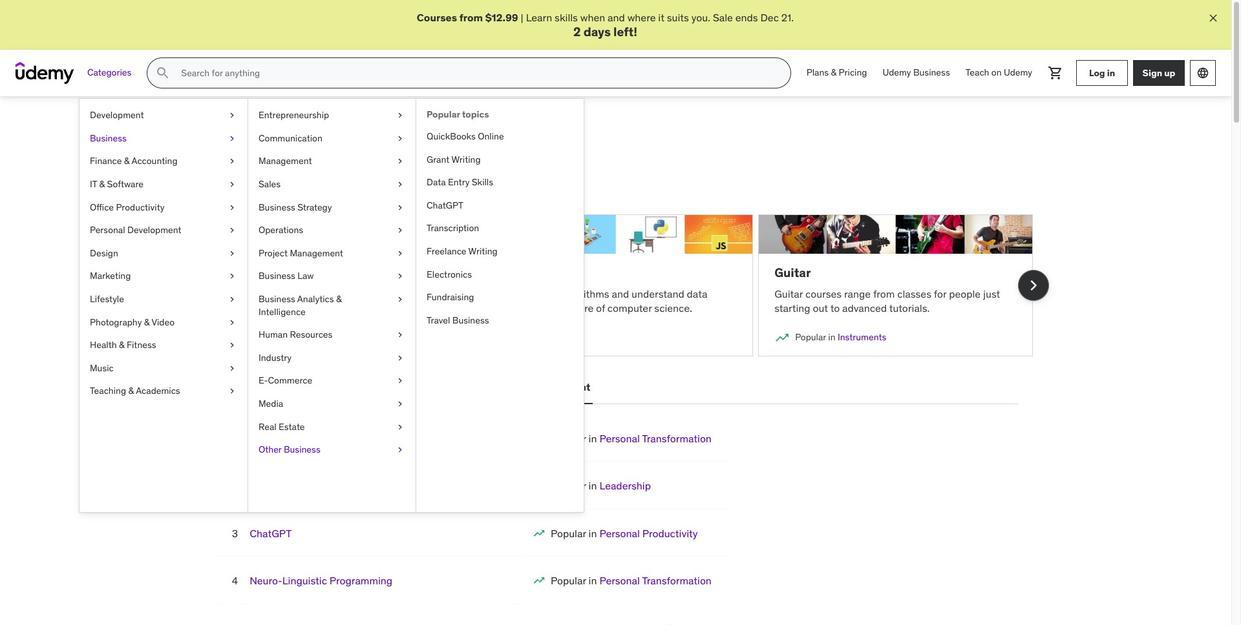 Task type: describe. For each thing, give the bounding box(es) containing it.
e-commerce
[[259, 375, 312, 387]]

popular in instruments
[[795, 332, 887, 343]]

real estate
[[259, 421, 305, 433]]

plans & pricing link
[[799, 58, 875, 89]]

in right log on the right of the page
[[1107, 67, 1115, 79]]

data inside carousel element
[[278, 332, 297, 343]]

pricing
[[839, 67, 867, 78]]

xsmall image for business
[[227, 132, 237, 145]]

computer
[[608, 302, 652, 315]]

2 udemy from the left
[[1004, 67, 1032, 78]]

teach on udemy
[[966, 67, 1032, 78]]

management inside 'link'
[[259, 155, 312, 167]]

statistical
[[235, 288, 279, 300]]

close image
[[1207, 12, 1220, 25]]

classes
[[897, 288, 932, 300]]

courses
[[805, 288, 842, 300]]

entrepreneurship
[[259, 109, 329, 121]]

lifestyle
[[90, 293, 124, 305]]

fundraising
[[427, 292, 474, 303]]

you.
[[692, 11, 710, 24]]

0 horizontal spatial productivity
[[116, 201, 164, 213]]

xsmall image for development
[[227, 109, 237, 122]]

chatgpt inside other business element
[[427, 200, 463, 211]]

computers
[[373, 288, 423, 300]]

log
[[1089, 67, 1105, 79]]

data & analytics link
[[278, 332, 343, 343]]

structures
[[494, 302, 542, 315]]

personal development for personal development link
[[90, 224, 181, 236]]

video
[[152, 316, 175, 328]]

personal for 4th cell from the top
[[600, 575, 640, 588]]

& for fitness
[[119, 339, 124, 351]]

communication
[[259, 132, 322, 144]]

teaching & academics link
[[80, 380, 248, 403]]

core
[[573, 302, 594, 315]]

grant writing
[[427, 154, 481, 165]]

1 horizontal spatial chatgpt link
[[416, 194, 584, 217]]

skills inside courses from $12.99 | learn skills when and where it suits you. sale ends dec 21. 2 days left!
[[555, 11, 578, 24]]

to left teach
[[333, 288, 343, 300]]

academics
[[136, 386, 180, 397]]

learning
[[267, 265, 318, 281]]

neuro-
[[250, 575, 282, 588]]

other business
[[259, 444, 320, 456]]

accounting
[[132, 155, 178, 167]]

1 udemy from the left
[[883, 67, 911, 78]]

lifestyle link
[[80, 288, 248, 311]]

human resources link
[[248, 324, 416, 347]]

popular in personal transformation for 4th cell from the top
[[551, 575, 712, 588]]

completely
[[278, 165, 329, 178]]

industry link
[[248, 347, 416, 370]]

it & software link
[[80, 173, 248, 196]]

next image
[[1023, 275, 1044, 296]]

your
[[405, 165, 424, 178]]

0 horizontal spatial chatgpt
[[250, 527, 292, 540]]

& for academics
[[128, 386, 134, 397]]

xsmall image for it & software
[[227, 178, 237, 191]]

udemy business link
[[875, 58, 958, 89]]

electronics link
[[416, 263, 584, 286]]

build
[[535, 288, 558, 300]]

personal development button
[[476, 372, 593, 403]]

xsmall image for e-commerce
[[395, 375, 405, 388]]

resources
[[290, 329, 333, 341]]

analytics inside carousel element
[[306, 332, 343, 343]]

xsmall image for lifestyle
[[227, 293, 237, 306]]

machine
[[214, 265, 264, 281]]

in down popular in leadership
[[589, 527, 597, 540]]

in left instruments link
[[828, 332, 836, 343]]

xsmall image for entrepreneurship
[[395, 109, 405, 122]]

neuro-linguistic programming link
[[250, 575, 392, 588]]

1 vertical spatial management
[[290, 247, 343, 259]]

linguistic
[[282, 575, 327, 588]]

popular and trending topics
[[198, 127, 414, 148]]

teach on udemy link
[[958, 58, 1040, 89]]

music link
[[80, 357, 248, 380]]

xsmall image for real estate
[[395, 421, 405, 434]]

sign
[[1143, 67, 1162, 79]]

design button
[[366, 372, 406, 403]]

in left leadership link
[[589, 480, 597, 493]]

popular in image for guitar
[[775, 330, 790, 346]]

to inside the 'learn to build algorithms and understand data structures at the core of computer science.'
[[523, 288, 532, 300]]

popular in leadership
[[551, 480, 651, 493]]

management link
[[248, 150, 416, 173]]

personal productivity link
[[600, 527, 698, 540]]

tutorials.
[[889, 302, 930, 315]]

courses from $12.99 | learn skills when and where it suits you. sale ends dec 21. 2 days left!
[[417, 11, 794, 40]]

4 cell from the top
[[551, 575, 712, 588]]

xsmall image for personal development
[[227, 224, 237, 237]]

use
[[214, 288, 232, 300]]

quickbooks online
[[427, 131, 504, 142]]

0 horizontal spatial skills
[[465, 165, 489, 178]]

shopping cart with 0 items image
[[1048, 65, 1063, 81]]

popular in personal productivity
[[551, 527, 698, 540]]

software
[[107, 178, 144, 190]]

sales link
[[248, 173, 416, 196]]

office productivity
[[90, 201, 164, 213]]

teaching & academics
[[90, 386, 180, 397]]

law
[[297, 270, 314, 282]]

project management link
[[248, 242, 416, 265]]

to inside guitar courses range from classes for people just starting out to advanced tutorials.
[[830, 302, 840, 315]]

from inside courses from $12.99 | learn skills when and where it suits you. sale ends dec 21. 2 days left!
[[459, 11, 483, 24]]

machine learning
[[214, 265, 318, 281]]

use statistical probability to teach computers how to learn from data.
[[214, 288, 456, 315]]

& for accounting
[[124, 155, 130, 167]]

dec
[[761, 11, 779, 24]]

2 cell from the top
[[551, 480, 651, 493]]

Search for anything text field
[[179, 62, 775, 84]]

photography
[[90, 316, 142, 328]]

learn to build algorithms and understand data structures at the core of computer science. link
[[478, 215, 753, 357]]

xsmall image for marketing
[[227, 270, 237, 283]]

data
[[687, 288, 708, 300]]

log in link
[[1076, 60, 1128, 86]]

xsmall image for business strategy
[[395, 201, 405, 214]]

range
[[844, 288, 871, 300]]

plans & pricing
[[807, 67, 867, 78]]

1 vertical spatial and
[[264, 127, 293, 148]]

1 horizontal spatial productivity
[[642, 527, 698, 540]]

programming
[[330, 575, 392, 588]]

something
[[227, 165, 276, 178]]

xsmall image for project management
[[395, 247, 405, 260]]

music
[[90, 362, 114, 374]]

bestselling
[[216, 381, 272, 394]]

personal for 5th cell from the bottom of the page
[[600, 432, 640, 445]]

guitar for guitar
[[775, 265, 811, 281]]

popular inside other business element
[[427, 109, 460, 120]]

|
[[521, 11, 523, 24]]

21.
[[781, 11, 794, 24]]

left!
[[614, 24, 637, 40]]

submit search image
[[155, 65, 171, 81]]

1 transformation from the top
[[642, 432, 712, 445]]

& for video
[[144, 316, 150, 328]]

skills
[[472, 177, 493, 188]]

xsmall image for sales
[[395, 178, 405, 191]]

strategy
[[297, 201, 332, 213]]

bestselling button
[[214, 372, 274, 403]]

topics inside other business element
[[462, 109, 489, 120]]

e-commerce link
[[248, 370, 416, 393]]



Task type: vqa. For each thing, say whether or not it's contained in the screenshot.
the rep
no



Task type: locate. For each thing, give the bounding box(es) containing it.
popular in personal transformation up leadership link
[[551, 432, 712, 445]]

1 guitar from the top
[[775, 265, 811, 281]]

science.
[[654, 302, 692, 315]]

management up law
[[290, 247, 343, 259]]

and up computer
[[612, 288, 629, 300]]

data inside other business element
[[427, 177, 446, 188]]

popular in image down starting at right
[[775, 330, 790, 346]]

personal development
[[90, 224, 181, 236], [479, 381, 590, 394]]

2 transformation from the top
[[642, 575, 712, 588]]

and inside courses from $12.99 | learn skills when and where it suits you. sale ends dec 21. 2 days left!
[[608, 11, 625, 24]]

1 vertical spatial learn
[[198, 165, 224, 178]]

development link
[[80, 104, 248, 127]]

analytics up industry 'link'
[[306, 332, 343, 343]]

travel business
[[427, 315, 489, 326]]

to right how
[[447, 288, 456, 300]]

udemy
[[883, 67, 911, 78], [1004, 67, 1032, 78]]

1 vertical spatial chatgpt
[[250, 527, 292, 540]]

analytics inside business analytics & intelligence
[[297, 293, 334, 305]]

sale
[[713, 11, 733, 24]]

learn inside the 'learn to build algorithms and understand data structures at the core of computer science.'
[[494, 288, 521, 300]]

1 vertical spatial transformation
[[642, 575, 712, 588]]

and inside the 'learn to build algorithms and understand data structures at the core of computer science.'
[[612, 288, 629, 300]]

1 vertical spatial skills
[[465, 165, 489, 178]]

0 vertical spatial analytics
[[297, 293, 334, 305]]

xsmall image
[[227, 109, 237, 122], [395, 109, 405, 122], [227, 132, 237, 145], [395, 132, 405, 145], [227, 155, 237, 168], [227, 224, 237, 237], [395, 224, 405, 237], [227, 247, 237, 260], [395, 247, 405, 260], [395, 293, 405, 306], [395, 329, 405, 342], [227, 339, 237, 352], [395, 352, 405, 365], [395, 421, 405, 434], [395, 444, 405, 457]]

carousel element
[[198, 199, 1049, 372]]

commerce
[[268, 375, 312, 387]]

xsmall image inside business law link
[[395, 270, 405, 283]]

real estate link
[[248, 416, 416, 439]]

xsmall image inside operations link
[[395, 224, 405, 237]]

business strategy link
[[248, 196, 416, 219]]

xsmall image inside communication link
[[395, 132, 405, 145]]

1 popular in image from the top
[[533, 527, 546, 540]]

online
[[478, 131, 504, 142]]

2 popular in image from the left
[[775, 330, 790, 346]]

$12.99
[[485, 11, 518, 24]]

media
[[259, 398, 283, 410]]

0 vertical spatial chatgpt
[[427, 200, 463, 211]]

1 horizontal spatial learn
[[494, 288, 521, 300]]

personal development for personal development button
[[479, 381, 590, 394]]

0 vertical spatial design
[[90, 247, 118, 259]]

1 vertical spatial personal development
[[479, 381, 590, 394]]

3 cell from the top
[[551, 527, 698, 540]]

0 vertical spatial skills
[[555, 11, 578, 24]]

2 horizontal spatial from
[[873, 288, 895, 300]]

probability
[[282, 288, 331, 300]]

xsmall image inside office productivity link
[[227, 201, 237, 214]]

0 horizontal spatial popular in image
[[214, 330, 230, 346]]

data left entry
[[427, 177, 446, 188]]

design for the design link
[[90, 247, 118, 259]]

entry
[[448, 177, 470, 188]]

1 personal transformation link from the top
[[600, 432, 712, 445]]

5 cell from the top
[[551, 622, 712, 626]]

xsmall image inside music link
[[227, 362, 237, 375]]

1 vertical spatial chatgpt link
[[250, 527, 292, 540]]

0 vertical spatial topics
[[462, 109, 489, 120]]

0 vertical spatial data
[[427, 177, 446, 188]]

to right the out
[[830, 302, 840, 315]]

from left "$12.99"
[[459, 11, 483, 24]]

learn inside courses from $12.99 | learn skills when and where it suits you. sale ends dec 21. 2 days left!
[[526, 11, 552, 24]]

coach
[[269, 432, 299, 445]]

and up left!
[[608, 11, 625, 24]]

2 vertical spatial learn
[[494, 288, 521, 300]]

0 horizontal spatial topics
[[366, 127, 414, 148]]

0 vertical spatial guitar
[[775, 265, 811, 281]]

xsmall image inside human resources link
[[395, 329, 405, 342]]

writing inside "grant writing" link
[[452, 154, 481, 165]]

data
[[427, 177, 446, 188], [278, 332, 297, 343]]

xsmall image for management
[[395, 155, 405, 168]]

1 vertical spatial productivity
[[642, 527, 698, 540]]

xsmall image for photography & video
[[227, 316, 237, 329]]

people
[[949, 288, 981, 300]]

quickbooks online link
[[416, 125, 584, 148]]

1 horizontal spatial popular in image
[[775, 330, 790, 346]]

sign up
[[1143, 67, 1176, 79]]

writing down transcription link on the left top
[[468, 246, 498, 257]]

design down industry 'link'
[[369, 381, 403, 394]]

freelance writing
[[427, 246, 498, 257]]

0 vertical spatial from
[[459, 11, 483, 24]]

writing
[[452, 154, 481, 165], [468, 246, 498, 257]]

2 vertical spatial and
[[612, 288, 629, 300]]

1 cell from the top
[[551, 432, 712, 445]]

project management
[[259, 247, 343, 259]]

personal transformation link for 4th cell from the top
[[600, 575, 712, 588]]

xsmall image inside media 'link'
[[395, 398, 405, 411]]

popular in image for machine learning
[[214, 330, 230, 346]]

& right finance
[[124, 155, 130, 167]]

xsmall image inside photography & video link
[[227, 316, 237, 329]]

from down statistical on the left of the page
[[240, 302, 262, 315]]

2 vertical spatial from
[[240, 302, 262, 315]]

quickbooks
[[427, 131, 476, 142]]

1 horizontal spatial skills
[[555, 11, 578, 24]]

topics up quickbooks online
[[462, 109, 489, 120]]

popular in personal transformation down popular in personal productivity
[[551, 575, 712, 588]]

udemy image
[[16, 62, 74, 84]]

1 vertical spatial popular in personal transformation
[[551, 575, 712, 588]]

1 vertical spatial personal transformation link
[[600, 575, 712, 588]]

fundraising link
[[416, 286, 584, 309]]

1 vertical spatial design
[[369, 381, 403, 394]]

learn right the |
[[526, 11, 552, 24]]

& left teach
[[336, 293, 342, 305]]

topics up improve
[[366, 127, 414, 148]]

2 horizontal spatial learn
[[526, 11, 552, 24]]

popular in image for popular in personal transformation
[[533, 575, 546, 588]]

management down communication
[[259, 155, 312, 167]]

xsmall image inside finance & accounting 'link'
[[227, 155, 237, 168]]

office
[[90, 201, 114, 213]]

xsmall image inside the business strategy "link"
[[395, 201, 405, 214]]

categories
[[87, 67, 131, 78]]

other business element
[[416, 99, 584, 513]]

& for pricing
[[831, 67, 837, 78]]

improve
[[365, 165, 402, 178]]

1 horizontal spatial personal development
[[479, 381, 590, 394]]

0 vertical spatial personal development
[[90, 224, 181, 236]]

teach
[[345, 288, 371, 300]]

0 horizontal spatial data
[[278, 332, 297, 343]]

days
[[584, 24, 611, 40]]

xsmall image inside teaching & academics link
[[227, 386, 237, 398]]

transcription link
[[416, 217, 584, 240]]

& left video
[[144, 316, 150, 328]]

design inside design button
[[369, 381, 403, 394]]

learn up structures
[[494, 288, 521, 300]]

xsmall image inside other business "link"
[[395, 444, 405, 457]]

management
[[259, 155, 312, 167], [290, 247, 343, 259]]

xsmall image for other business
[[395, 444, 405, 457]]

project
[[259, 247, 288, 259]]

& right human
[[299, 332, 304, 343]]

0 vertical spatial writing
[[452, 154, 481, 165]]

popular in image
[[533, 527, 546, 540], [533, 575, 546, 588]]

xsmall image inside health & fitness link
[[227, 339, 237, 352]]

xsmall image for office productivity
[[227, 201, 237, 214]]

2 personal transformation link from the top
[[600, 575, 712, 588]]

xsmall image inside e-commerce "link"
[[395, 375, 405, 388]]

0 horizontal spatial learn
[[198, 165, 224, 178]]

xsmall image inside it & software link
[[227, 178, 237, 191]]

design up marketing
[[90, 247, 118, 259]]

data entry skills link
[[416, 171, 584, 194]]

just
[[983, 288, 1000, 300]]

chatgpt link right 3
[[250, 527, 292, 540]]

popular in image down learn in the left of the page
[[214, 330, 230, 346]]

0 vertical spatial management
[[259, 155, 312, 167]]

transformation
[[642, 432, 712, 445], [642, 575, 712, 588]]

teach
[[966, 67, 989, 78]]

xsmall image inside marketing link
[[227, 270, 237, 283]]

transcription
[[427, 223, 479, 234]]

& right plans
[[831, 67, 837, 78]]

guitar for guitar courses range from classes for people just starting out to advanced tutorials.
[[775, 288, 803, 300]]

learn left 'something' at left top
[[198, 165, 224, 178]]

1 horizontal spatial chatgpt
[[427, 200, 463, 211]]

popular in image for popular in personal productivity
[[533, 527, 546, 540]]

personal development link
[[80, 219, 248, 242]]

health
[[90, 339, 117, 351]]

other
[[259, 444, 282, 456]]

0 vertical spatial transformation
[[642, 432, 712, 445]]

data entry skills
[[427, 177, 493, 188]]

xsmall image inside personal development link
[[227, 224, 237, 237]]

design for design button
[[369, 381, 403, 394]]

xsmall image
[[395, 155, 405, 168], [227, 178, 237, 191], [395, 178, 405, 191], [227, 201, 237, 214], [395, 201, 405, 214], [227, 270, 237, 283], [395, 270, 405, 283], [227, 293, 237, 306], [227, 316, 237, 329], [227, 362, 237, 375], [395, 375, 405, 388], [227, 386, 237, 398], [395, 398, 405, 411]]

& inside business analytics & intelligence
[[336, 293, 342, 305]]

0 vertical spatial productivity
[[116, 201, 164, 213]]

guitar inside guitar courses range from classes for people just starting out to advanced tutorials.
[[775, 288, 803, 300]]

design inside the design link
[[90, 247, 118, 259]]

xsmall image for health & fitness
[[227, 339, 237, 352]]

xsmall image for communication
[[395, 132, 405, 145]]

xsmall image for business analytics & intelligence
[[395, 293, 405, 306]]

development
[[90, 109, 144, 121], [127, 224, 181, 236], [287, 381, 353, 394], [525, 381, 590, 394]]

xsmall image inside industry 'link'
[[395, 352, 405, 365]]

0 vertical spatial chatgpt link
[[416, 194, 584, 217]]

estate
[[279, 421, 305, 433]]

xsmall image inside sales link
[[395, 178, 405, 191]]

& right "health"
[[119, 339, 124, 351]]

personal
[[90, 224, 125, 236], [479, 381, 522, 394], [600, 432, 640, 445], [600, 527, 640, 540], [600, 575, 640, 588]]

popular in data & analytics
[[235, 332, 343, 343]]

popular in personal transformation for 5th cell from the bottom of the page
[[551, 432, 712, 445]]

2 popular in personal transformation from the top
[[551, 575, 712, 588]]

personal inside button
[[479, 381, 522, 394]]

business analytics & intelligence
[[259, 293, 342, 318]]

freelance writing link
[[416, 240, 584, 263]]

ends
[[736, 11, 758, 24]]

xsmall image inside development link
[[227, 109, 237, 122]]

1 horizontal spatial topics
[[462, 109, 489, 120]]

business inside business analytics & intelligence
[[259, 293, 295, 305]]

personal transformation link up leadership
[[600, 432, 712, 445]]

writing for freelance writing
[[468, 246, 498, 257]]

1 vertical spatial guitar
[[775, 288, 803, 300]]

xsmall image for human resources
[[395, 329, 405, 342]]

xsmall image for music
[[227, 362, 237, 375]]

xsmall image inside the design link
[[227, 247, 237, 260]]

and down entrepreneurship
[[264, 127, 293, 148]]

instruments
[[838, 332, 887, 343]]

xsmall image for business law
[[395, 270, 405, 283]]

at
[[544, 302, 553, 315]]

from inside the use statistical probability to teach computers how to learn from data.
[[240, 302, 262, 315]]

cell
[[551, 432, 712, 445], [551, 480, 651, 493], [551, 527, 698, 540], [551, 575, 712, 588], [551, 622, 712, 626]]

writing inside the 'freelance writing' "link"
[[468, 246, 498, 257]]

& for software
[[99, 178, 105, 190]]

xsmall image for operations
[[395, 224, 405, 237]]

learn for learn to build algorithms and understand data structures at the core of computer science.
[[494, 288, 521, 300]]

1 horizontal spatial design
[[369, 381, 403, 394]]

xsmall image inside "management" 'link'
[[395, 155, 405, 168]]

udemy right pricing
[[883, 67, 911, 78]]

0 horizontal spatial design
[[90, 247, 118, 259]]

other business link
[[248, 439, 416, 462]]

chatgpt up transcription
[[427, 200, 463, 211]]

xsmall image for industry
[[395, 352, 405, 365]]

choose a language image
[[1197, 67, 1210, 80]]

business
[[913, 67, 950, 78], [90, 132, 127, 144], [259, 201, 295, 213], [259, 270, 295, 282], [259, 293, 295, 305], [452, 315, 489, 326], [284, 444, 320, 456]]

0 horizontal spatial udemy
[[883, 67, 911, 78]]

personal transformation link for 5th cell from the bottom of the page
[[600, 432, 712, 445]]

personal transformation link down personal productivity link
[[600, 575, 712, 588]]

xsmall image for media
[[395, 398, 405, 411]]

life
[[250, 432, 267, 445]]

xsmall image inside real estate link
[[395, 421, 405, 434]]

1 vertical spatial analytics
[[306, 332, 343, 343]]

from
[[459, 11, 483, 24], [873, 288, 895, 300], [240, 302, 262, 315]]

2 guitar from the top
[[775, 288, 803, 300]]

popular in image
[[214, 330, 230, 346], [775, 330, 790, 346]]

personal development inside button
[[479, 381, 590, 394]]

0 vertical spatial popular in personal transformation
[[551, 432, 712, 445]]

categories button
[[80, 58, 139, 89]]

personal for third cell from the top
[[600, 527, 640, 540]]

1 popular in image from the left
[[214, 330, 230, 346]]

xsmall image for finance & accounting
[[227, 155, 237, 168]]

& inside carousel element
[[299, 332, 304, 343]]

chatgpt link down skills at the left top of the page
[[416, 194, 584, 217]]

0 vertical spatial popular in image
[[533, 527, 546, 540]]

0 horizontal spatial personal development
[[90, 224, 181, 236]]

for
[[934, 288, 947, 300]]

0 vertical spatial and
[[608, 11, 625, 24]]

1 vertical spatial popular in image
[[533, 575, 546, 588]]

1 horizontal spatial data
[[427, 177, 446, 188]]

entrepreneurship link
[[248, 104, 416, 127]]

photography & video
[[90, 316, 175, 328]]

1 vertical spatial writing
[[468, 246, 498, 257]]

xsmall image for teaching & academics
[[227, 386, 237, 398]]

guitar courses range from classes for people just starting out to advanced tutorials.
[[775, 288, 1000, 315]]

writing for grant writing
[[452, 154, 481, 165]]

where
[[628, 11, 656, 24]]

xsmall image inside business link
[[227, 132, 237, 145]]

life coach training link
[[250, 432, 338, 445]]

industry
[[259, 352, 291, 364]]

1 vertical spatial data
[[278, 332, 297, 343]]

0 vertical spatial personal transformation link
[[600, 432, 712, 445]]

in up popular in leadership
[[589, 432, 597, 445]]

to up structures
[[523, 288, 532, 300]]

xsmall image inside lifestyle link
[[227, 293, 237, 306]]

data up the industry in the bottom left of the page
[[278, 332, 297, 343]]

2
[[573, 24, 581, 40]]

0 horizontal spatial chatgpt link
[[250, 527, 292, 540]]

& right the "it"
[[99, 178, 105, 190]]

writing down quickbooks online
[[452, 154, 481, 165]]

xsmall image inside business analytics & intelligence 'link'
[[395, 293, 405, 306]]

xsmall image inside entrepreneurship link
[[395, 109, 405, 122]]

marketing
[[90, 270, 131, 282]]

1 vertical spatial from
[[873, 288, 895, 300]]

from inside guitar courses range from classes for people just starting out to advanced tutorials.
[[873, 288, 895, 300]]

2 popular in image from the top
[[533, 575, 546, 588]]

finance & accounting
[[90, 155, 178, 167]]

design
[[90, 247, 118, 259], [369, 381, 403, 394]]

in
[[1107, 67, 1115, 79], [268, 332, 275, 343], [828, 332, 836, 343], [589, 432, 597, 445], [589, 480, 597, 493], [589, 527, 597, 540], [589, 575, 597, 588]]

udemy right on
[[1004, 67, 1032, 78]]

grant
[[427, 154, 450, 165]]

1 horizontal spatial from
[[459, 11, 483, 24]]

popular
[[427, 109, 460, 120], [198, 127, 261, 148], [235, 332, 266, 343], [795, 332, 826, 343], [551, 432, 586, 445], [551, 480, 586, 493], [551, 527, 586, 540], [551, 575, 586, 588]]

xsmall image inside project management link
[[395, 247, 405, 260]]

1 horizontal spatial udemy
[[1004, 67, 1032, 78]]

data.
[[264, 302, 287, 315]]

1 popular in personal transformation from the top
[[551, 432, 712, 445]]

popular topics
[[427, 109, 489, 120]]

from up advanced
[[873, 288, 895, 300]]

chatgpt right 3
[[250, 527, 292, 540]]

0 vertical spatial learn
[[526, 11, 552, 24]]

1 vertical spatial topics
[[366, 127, 414, 148]]

& right the teaching
[[128, 386, 134, 397]]

learn for learn something completely new or improve your existing skills
[[198, 165, 224, 178]]

in up the industry in the bottom left of the page
[[268, 332, 275, 343]]

xsmall image for design
[[227, 247, 237, 260]]

0 horizontal spatial from
[[240, 302, 262, 315]]

the
[[556, 302, 571, 315]]

in down popular in personal productivity
[[589, 575, 597, 588]]

training
[[301, 432, 338, 445]]

business law
[[259, 270, 314, 282]]

analytics down law
[[297, 293, 334, 305]]

finance & accounting link
[[80, 150, 248, 173]]



